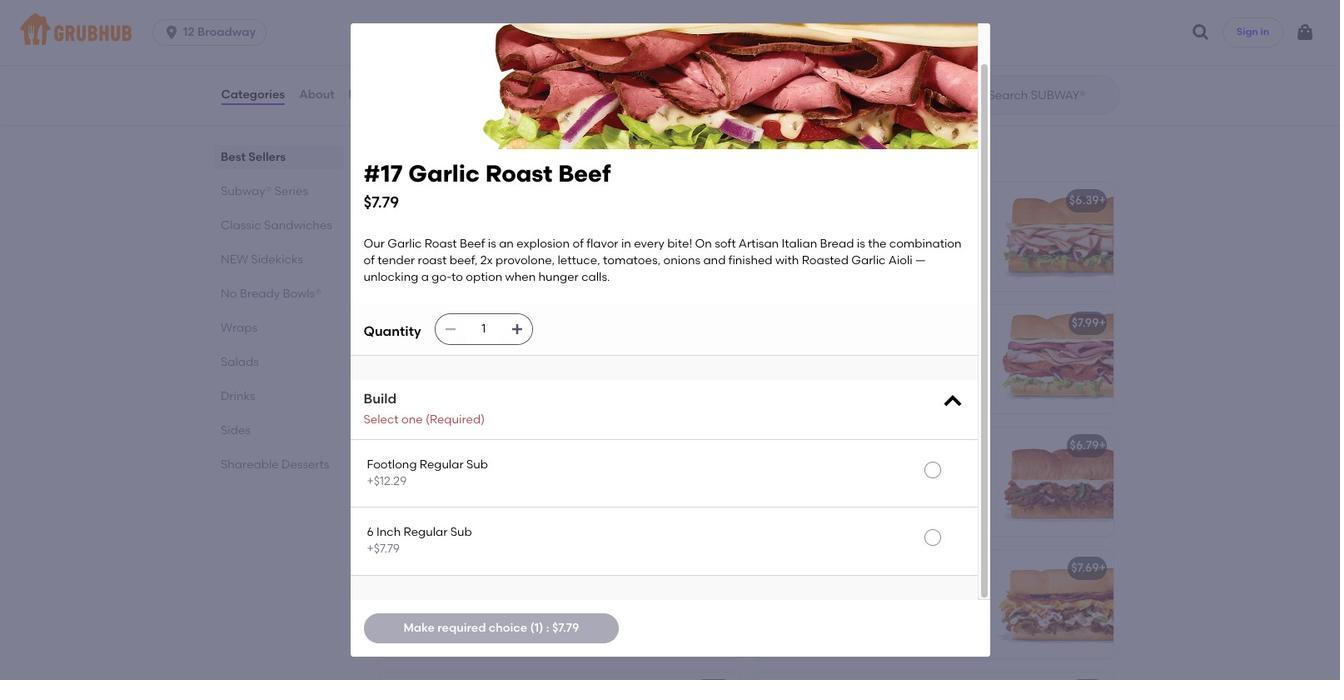 Task type: describe. For each thing, give the bounding box(es) containing it.
garlic for #17 garlic roast beef
[[412, 316, 447, 330]]

veggies.
[[452, 105, 499, 119]]

#1 the philly image
[[615, 428, 740, 536]]

#3
[[764, 561, 779, 575]]

italian
[[782, 237, 818, 251]]

#33
[[764, 439, 786, 453]]

bread
[[820, 237, 855, 251]]

+ for #2 the outlaw®
[[726, 561, 733, 575]]

garlic for our garlic roast beef is an explosion of flavor in every bite! on soft artisan italian bread is the combination of tender roast beef, 2x provolone, lettuce, tomatoes, onions and finished with roasted garlic aioli — unlocking a go-to option when hunger calls.
[[388, 237, 422, 251]]

$6.69 +
[[696, 439, 733, 453]]

aioli
[[889, 253, 913, 268]]

(1)
[[530, 621, 544, 635]]

desserts
[[281, 458, 329, 472]]

garlic down the
[[852, 253, 886, 268]]

philly
[[430, 439, 460, 453]]

broadway
[[197, 25, 256, 39]]

regular inside 6 inch regular sub +$7.79
[[404, 525, 448, 539]]

sandwich.
[[418, 54, 475, 68]]

#17 garlic roast beef image
[[615, 305, 740, 414]]

the
[[868, 237, 887, 251]]

to
[[452, 270, 463, 285]]

make
[[404, 621, 435, 635]]

about button
[[298, 65, 335, 125]]

sidekicks
[[251, 253, 303, 267]]

onions
[[664, 253, 701, 268]]

in inside button
[[1261, 26, 1270, 38]]

#1 the philly
[[390, 439, 460, 453]]

#2
[[390, 561, 405, 575]]

monster™
[[806, 561, 860, 575]]

make required choice (1) : $7.79
[[404, 621, 579, 635]]

0 vertical spatial subway®
[[377, 144, 456, 164]]

$7.69 +
[[1072, 561, 1107, 575]]

when
[[505, 270, 536, 285]]

$6.39 +
[[1070, 194, 1107, 208]]

finished
[[729, 253, 773, 268]]

build select one (required)
[[364, 391, 485, 427]]

shareable desserts
[[220, 458, 329, 472]]

categories button
[[220, 65, 286, 125]]

crisp,
[[389, 105, 419, 119]]

sandwiches
[[264, 218, 332, 233]]

0 horizontal spatial subway®
[[220, 184, 272, 198]]

$7.79 inside #17 garlic roast beef $7.79
[[364, 192, 399, 211]]

roast
[[418, 253, 447, 268]]

classic sandwiches
[[220, 218, 332, 233]]

grand
[[415, 194, 452, 208]]

slam
[[455, 194, 483, 208]]

#1
[[390, 439, 403, 453]]

$6.39
[[1070, 194, 1100, 208]]

sub inside footlong regular sub +$12.29
[[467, 457, 488, 471]]

svg image inside 12 broadway button
[[163, 24, 180, 41]]

#15 titan turkey image
[[989, 183, 1114, 291]]

ham
[[486, 194, 514, 208]]

0 horizontal spatial svg image
[[511, 322, 524, 336]]

0 vertical spatial 100%
[[478, 54, 507, 68]]

roast for #17 garlic roast beef $7.79
[[486, 159, 553, 188]]

#99
[[390, 194, 413, 208]]

#33 teriyaki blitz
[[764, 439, 860, 453]]

bready
[[239, 287, 280, 301]]

fresh
[[422, 105, 449, 119]]

artisan
[[739, 237, 779, 251]]

#99 grand slam ham image
[[615, 183, 740, 291]]

blended
[[418, 71, 465, 85]]

soft
[[715, 237, 736, 251]]

of down our on the left top of the page
[[364, 253, 375, 268]]

with inside our garlic roast beef is an explosion of flavor in every bite! on soft artisan italian bread is the combination of tender roast beef, 2x provolone, lettuce, tomatoes, onions and finished with roasted garlic aioli — unlocking a go-to option when hunger calls.
[[776, 253, 799, 268]]

$6.79 for #33 teriyaki blitz
[[1070, 439, 1100, 453]]

footlong
[[367, 457, 417, 471]]

+$7.79
[[367, 542, 400, 556]]

#30 the beast image
[[989, 305, 1114, 414]]

about
[[299, 87, 335, 102]]

2 is from the left
[[857, 237, 866, 251]]

roast for #17 garlic roast beef
[[450, 316, 483, 330]]

our
[[364, 237, 385, 251]]

regular inside footlong regular sub +$12.29
[[420, 457, 464, 471]]

combination
[[890, 237, 962, 251]]

of up delicious.
[[556, 88, 568, 102]]

unlocking
[[364, 270, 419, 285]]

2 tuna from the top
[[389, 71, 415, 85]]

+$12.29
[[367, 474, 407, 488]]

on
[[695, 237, 712, 251]]

1 vertical spatial svg image
[[444, 322, 457, 336]]

and
[[704, 253, 726, 268]]

0 horizontal spatial series
[[274, 184, 308, 198]]

6 inch regular sub +$7.79
[[367, 525, 472, 556]]

#23 the hotshot italiano image
[[615, 673, 740, 680]]

$6.79 + for #2 the outlaw®
[[697, 561, 733, 575]]

sellers
[[248, 150, 286, 164]]

$6.79 for #2 the outlaw®
[[697, 561, 726, 575]]

creamy
[[494, 71, 537, 85]]

reviews
[[349, 87, 395, 102]]

select
[[364, 413, 399, 427]]

beef,
[[450, 253, 478, 268]]

our
[[518, 37, 537, 51]]

#99 grand slam ham button
[[380, 183, 740, 291]]

inch
[[377, 525, 401, 539]]

12 broadway button
[[153, 19, 273, 46]]

+ for #1 the philly
[[726, 439, 733, 453]]

classic
[[539, 37, 578, 51]]

(required)
[[426, 413, 485, 427]]

12 broadway
[[183, 25, 256, 39]]

mayo
[[540, 71, 572, 85]]

#17 garlic roast beef button
[[380, 305, 740, 414]]

no
[[220, 287, 237, 301]]

1 is from the left
[[488, 237, 497, 251]]

6
[[367, 525, 374, 539]]

shareable
[[220, 458, 279, 472]]

bowls®
[[282, 287, 321, 301]]

#2 the outlaw®
[[390, 561, 480, 575]]

categories
[[221, 87, 285, 102]]

best
[[220, 150, 245, 164]]

#3 the monster™ image
[[989, 550, 1114, 659]]



Task type: locate. For each thing, give the bounding box(es) containing it.
0 vertical spatial in
[[1261, 26, 1270, 38]]

a
[[421, 270, 429, 285]]

1 horizontal spatial $6.79 +
[[1070, 439, 1107, 453]]

roast inside our garlic roast beef is an explosion of flavor in every bite! on soft artisan italian bread is the combination of tender roast beef, 2x provolone, lettuce, tomatoes, onions and finished with roasted garlic aioli — unlocking a go-to option when hunger calls.
[[425, 237, 457, 251]]

bite
[[479, 37, 501, 51]]

teriyaki
[[789, 439, 833, 453]]

$5.89
[[698, 14, 728, 28]]

best sellers
[[220, 150, 286, 164]]

12
[[183, 25, 195, 39]]

svg image
[[163, 24, 180, 41], [444, 322, 457, 336], [941, 390, 965, 413]]

is left "an"
[[488, 237, 497, 251]]

1 horizontal spatial subway® series
[[377, 144, 514, 164]]

0 horizontal spatial is
[[488, 237, 497, 251]]

sub down the (required)
[[467, 457, 488, 471]]

1 horizontal spatial series
[[461, 144, 514, 164]]

0 vertical spatial with
[[468, 71, 491, 85]]

subway® series
[[377, 144, 514, 164], [220, 184, 308, 198]]

0 vertical spatial svg image
[[163, 24, 180, 41]]

subway® series down sellers
[[220, 184, 308, 198]]

$5.89 +
[[698, 14, 735, 28]]

in up the tomatoes,
[[622, 237, 632, 251]]

:
[[547, 621, 550, 635]]

with
[[468, 71, 491, 85], [462, 88, 485, 102], [776, 253, 799, 268]]

0 vertical spatial sub
[[467, 457, 488, 471]]

with up your
[[468, 71, 491, 85]]

of
[[504, 37, 515, 51], [556, 88, 568, 102], [573, 237, 584, 251], [364, 253, 375, 268]]

no bready bowls®
[[220, 287, 321, 301]]

beef inside 'button'
[[486, 316, 512, 330]]

roast up roast
[[425, 237, 457, 251]]

quantity
[[364, 324, 421, 339]]

main navigation navigation
[[0, 0, 1341, 65]]

salads
[[220, 355, 259, 369]]

roast down "to"
[[450, 316, 483, 330]]

subway® series down fresh
[[377, 144, 514, 164]]

sub inside 6 inch regular sub +$7.79
[[451, 525, 472, 539]]

garlic inside 'button'
[[412, 316, 447, 330]]

0 vertical spatial $7.79
[[364, 192, 399, 211]]

provolone,
[[496, 253, 555, 268]]

1 vertical spatial regular
[[404, 525, 448, 539]]

new
[[220, 253, 248, 267]]

#18 the ultimate b.m.t.® image
[[989, 673, 1114, 680]]

bite!
[[668, 237, 693, 251]]

tuna image
[[617, 3, 742, 111]]

0 horizontal spatial in
[[622, 237, 632, 251]]

$6.79 +
[[1070, 439, 1107, 453], [697, 561, 733, 575]]

roast up ham
[[486, 159, 553, 188]]

classic
[[220, 218, 261, 233]]

footlong regular sub +$12.29
[[367, 457, 488, 488]]

sub
[[467, 457, 488, 471], [451, 525, 472, 539]]

1 horizontal spatial $7.79
[[552, 621, 579, 635]]

1 vertical spatial subway®
[[220, 184, 272, 198]]

beef for #17 garlic roast beef $7.79
[[558, 159, 611, 188]]

tender
[[378, 253, 415, 268]]

Input item quantity number field
[[466, 314, 502, 344]]

2 horizontal spatial svg image
[[1296, 23, 1316, 43]]

1 horizontal spatial beef
[[486, 316, 512, 330]]

$6.69
[[696, 439, 726, 453]]

garlic for #17 garlic roast beef $7.79
[[409, 159, 480, 188]]

svg image right "sign in" button on the right top of the page
[[1296, 23, 1316, 43]]

#17 for #17 garlic roast beef
[[390, 316, 409, 330]]

roast inside #17 garlic roast beef $7.79
[[486, 159, 553, 188]]

search icon image
[[962, 85, 982, 105]]

new sidekicks
[[220, 253, 303, 267]]

in
[[1261, 26, 1270, 38], [622, 237, 632, 251]]

2 vertical spatial svg image
[[941, 390, 965, 413]]

#17 inside #17 garlic roast beef $7.79
[[364, 159, 403, 188]]

#2 the outlaw® image
[[615, 550, 740, 659]]

choice inside 'you'll love every bite of our classic tuna sandwich. 100% wild caught tuna blended with creamy mayo then topped with your choice of crisp, fresh veggies. 100% delicious.'
[[516, 88, 554, 102]]

garlic down the a in the top left of the page
[[412, 316, 447, 330]]

tuna
[[389, 54, 415, 68], [389, 71, 415, 85]]

sign in
[[1237, 26, 1270, 38]]

1 horizontal spatial svg image
[[1192, 23, 1212, 43]]

wraps
[[220, 321, 257, 335]]

100% down bite
[[478, 54, 507, 68]]

choice down creamy
[[516, 88, 554, 102]]

#17 garlic roast beef $7.79
[[364, 159, 611, 211]]

1 tuna from the top
[[389, 54, 415, 68]]

1 horizontal spatial every
[[634, 237, 665, 251]]

the for #2
[[408, 561, 429, 575]]

1 vertical spatial choice
[[489, 621, 528, 635]]

$7.69
[[1072, 561, 1100, 575]]

1 vertical spatial $6.79
[[697, 561, 726, 575]]

topped
[[417, 88, 459, 102]]

1 horizontal spatial svg image
[[444, 322, 457, 336]]

outlaw®
[[432, 561, 480, 575]]

subway®
[[377, 144, 456, 164], [220, 184, 272, 198]]

garlic up tender
[[388, 237, 422, 251]]

#17 down unlocking
[[390, 316, 409, 330]]

2x
[[481, 253, 493, 268]]

tuna up then
[[389, 71, 415, 85]]

0 vertical spatial #17
[[364, 159, 403, 188]]

every
[[446, 37, 477, 51], [634, 237, 665, 251]]

then
[[389, 88, 414, 102]]

in right sign
[[1261, 26, 1270, 38]]

with down italian
[[776, 253, 799, 268]]

0 horizontal spatial $7.79
[[364, 192, 399, 211]]

of left our
[[504, 37, 515, 51]]

1 vertical spatial roast
[[425, 237, 457, 251]]

every inside our garlic roast beef is an explosion of flavor in every bite! on soft artisan italian bread is the combination of tender roast beef, 2x provolone, lettuce, tomatoes, onions and finished with roasted garlic aioli — unlocking a go-to option when hunger calls.
[[634, 237, 665, 251]]

you'll love every bite of our classic tuna sandwich. 100% wild caught tuna blended with creamy mayo then topped with your choice of crisp, fresh veggies. 100% delicious.
[[389, 37, 586, 119]]

regular down philly at the bottom left of the page
[[420, 457, 464, 471]]

0 vertical spatial every
[[446, 37, 477, 51]]

with up veggies.
[[462, 88, 485, 102]]

series up the "sandwiches"
[[274, 184, 308, 198]]

+ for #3 the monster™
[[1100, 561, 1107, 575]]

every up the tomatoes,
[[634, 237, 665, 251]]

beef inside #17 garlic roast beef $7.79
[[558, 159, 611, 188]]

1 horizontal spatial is
[[857, 237, 866, 251]]

wild
[[510, 54, 532, 68]]

#17 for #17 garlic roast beef $7.79
[[364, 159, 403, 188]]

love
[[420, 37, 443, 51]]

tomatoes,
[[603, 253, 661, 268]]

2 horizontal spatial svg image
[[941, 390, 965, 413]]

beef up beef,
[[460, 237, 485, 251]]

$6.79 + for #33 teriyaki blitz
[[1070, 439, 1107, 453]]

+ for #33 teriyaki blitz
[[1100, 439, 1107, 453]]

beef for #17 garlic roast beef
[[486, 316, 512, 330]]

sign
[[1237, 26, 1259, 38]]

roasted
[[802, 253, 849, 268]]

caught
[[535, 54, 576, 68]]

0 vertical spatial tuna
[[389, 54, 415, 68]]

garlic inside #17 garlic roast beef $7.79
[[409, 159, 480, 188]]

go-
[[432, 270, 452, 285]]

subway® up the classic
[[220, 184, 272, 198]]

garlic up "#99 grand slam ham"
[[409, 159, 480, 188]]

your
[[488, 88, 513, 102]]

the right #3 on the right
[[782, 561, 803, 575]]

delicious.
[[533, 105, 586, 119]]

0 vertical spatial regular
[[420, 457, 464, 471]]

0 vertical spatial $6.79 +
[[1070, 439, 1107, 453]]

0 horizontal spatial every
[[446, 37, 477, 51]]

beef inside our garlic roast beef is an explosion of flavor in every bite! on soft artisan italian bread is the combination of tender roast beef, 2x provolone, lettuce, tomatoes, onions and finished with roasted garlic aioli — unlocking a go-to option when hunger calls.
[[460, 237, 485, 251]]

$6.79
[[1070, 439, 1100, 453], [697, 561, 726, 575]]

hunger
[[539, 270, 579, 285]]

series down veggies.
[[461, 144, 514, 164]]

garlic
[[409, 159, 480, 188], [388, 237, 422, 251], [852, 253, 886, 268], [412, 316, 447, 330]]

every inside 'you'll love every bite of our classic tuna sandwich. 100% wild caught tuna blended with creamy mayo then topped with your choice of crisp, fresh veggies. 100% delicious.'
[[446, 37, 477, 51]]

#17 up #99
[[364, 159, 403, 188]]

0 horizontal spatial $6.79
[[697, 561, 726, 575]]

sides
[[220, 423, 250, 438]]

1 vertical spatial with
[[462, 88, 485, 102]]

0 vertical spatial choice
[[516, 88, 554, 102]]

$7.79 up our on the left top of the page
[[364, 192, 399, 211]]

1 vertical spatial #17
[[390, 316, 409, 330]]

1 vertical spatial $6.79 +
[[697, 561, 733, 575]]

is left the
[[857, 237, 866, 251]]

100% down your
[[501, 105, 531, 119]]

explosion
[[517, 237, 570, 251]]

1 vertical spatial sub
[[451, 525, 472, 539]]

beef
[[558, 159, 611, 188], [460, 237, 485, 251], [486, 316, 512, 330]]

1 vertical spatial $7.79
[[552, 621, 579, 635]]

Search SUBWAY® search field
[[987, 88, 1115, 103]]

roast for our garlic roast beef is an explosion of flavor in every bite! on soft artisan italian bread is the combination of tender roast beef, 2x provolone, lettuce, tomatoes, onions and finished with roasted garlic aioli — unlocking a go-to option when hunger calls.
[[425, 237, 457, 251]]

tuna down you'll
[[389, 54, 415, 68]]

0 horizontal spatial subway® series
[[220, 184, 308, 198]]

regular
[[420, 457, 464, 471], [404, 525, 448, 539]]

2 vertical spatial roast
[[450, 316, 483, 330]]

0 vertical spatial $6.79
[[1070, 439, 1100, 453]]

$7.99 +
[[1072, 316, 1107, 330]]

of up lettuce,
[[573, 237, 584, 251]]

0 vertical spatial beef
[[558, 159, 611, 188]]

2 vertical spatial beef
[[486, 316, 512, 330]]

100%
[[478, 54, 507, 68], [501, 105, 531, 119]]

#17 inside 'button'
[[390, 316, 409, 330]]

1 horizontal spatial in
[[1261, 26, 1270, 38]]

svg image
[[1192, 23, 1212, 43], [1296, 23, 1316, 43], [511, 322, 524, 336]]

beef down delicious.
[[558, 159, 611, 188]]

0 horizontal spatial beef
[[460, 237, 485, 251]]

1 vertical spatial beef
[[460, 237, 485, 251]]

you'll
[[389, 37, 418, 51]]

1 vertical spatial in
[[622, 237, 632, 251]]

#33 teriyaki blitz image
[[989, 428, 1114, 536]]

subway® down crisp,
[[377, 144, 456, 164]]

svg image right input item quantity number field
[[511, 322, 524, 336]]

sub up outlaw®
[[451, 525, 472, 539]]

the for #1
[[406, 439, 427, 453]]

lettuce,
[[558, 253, 601, 268]]

1 vertical spatial series
[[274, 184, 308, 198]]

build
[[364, 391, 397, 406]]

2 vertical spatial with
[[776, 253, 799, 268]]

0 vertical spatial series
[[461, 144, 514, 164]]

regular right the inch
[[404, 525, 448, 539]]

0 horizontal spatial $6.79 +
[[697, 561, 733, 575]]

roast inside 'button'
[[450, 316, 483, 330]]

$7.79 right the :
[[552, 621, 579, 635]]

0 vertical spatial subway® series
[[377, 144, 514, 164]]

1 vertical spatial 100%
[[501, 105, 531, 119]]

0 vertical spatial roast
[[486, 159, 553, 188]]

the for #3
[[782, 561, 803, 575]]

1 horizontal spatial $6.79
[[1070, 439, 1100, 453]]

flavor
[[587, 237, 619, 251]]

2 horizontal spatial beef
[[558, 159, 611, 188]]

every up sandwich.
[[446, 37, 477, 51]]

0 horizontal spatial svg image
[[163, 24, 180, 41]]

1 vertical spatial every
[[634, 237, 665, 251]]

an
[[499, 237, 514, 251]]

reviews button
[[348, 65, 396, 125]]

in inside our garlic roast beef is an explosion of flavor in every bite! on soft artisan italian bread is the combination of tender roast beef, 2x provolone, lettuce, tomatoes, onions and finished with roasted garlic aioli — unlocking a go-to option when hunger calls.
[[622, 237, 632, 251]]

the right "#1"
[[406, 439, 427, 453]]

+ for tuna
[[728, 14, 735, 28]]

the right the #2
[[408, 561, 429, 575]]

svg image left sign
[[1192, 23, 1212, 43]]

1 vertical spatial tuna
[[389, 71, 415, 85]]

beef for our garlic roast beef is an explosion of flavor in every bite! on soft artisan italian bread is the combination of tender roast beef, 2x provolone, lettuce, tomatoes, onions and finished with roasted garlic aioli — unlocking a go-to option when hunger calls.
[[460, 237, 485, 251]]

1 vertical spatial subway® series
[[220, 184, 308, 198]]

choice left (1)
[[489, 621, 528, 635]]

beef down option
[[486, 316, 512, 330]]

1 horizontal spatial subway®
[[377, 144, 456, 164]]

$7.99
[[1072, 316, 1100, 330]]

#17 garlic roast beef
[[390, 316, 512, 330]]



Task type: vqa. For each thing, say whether or not it's contained in the screenshot.
AND
yes



